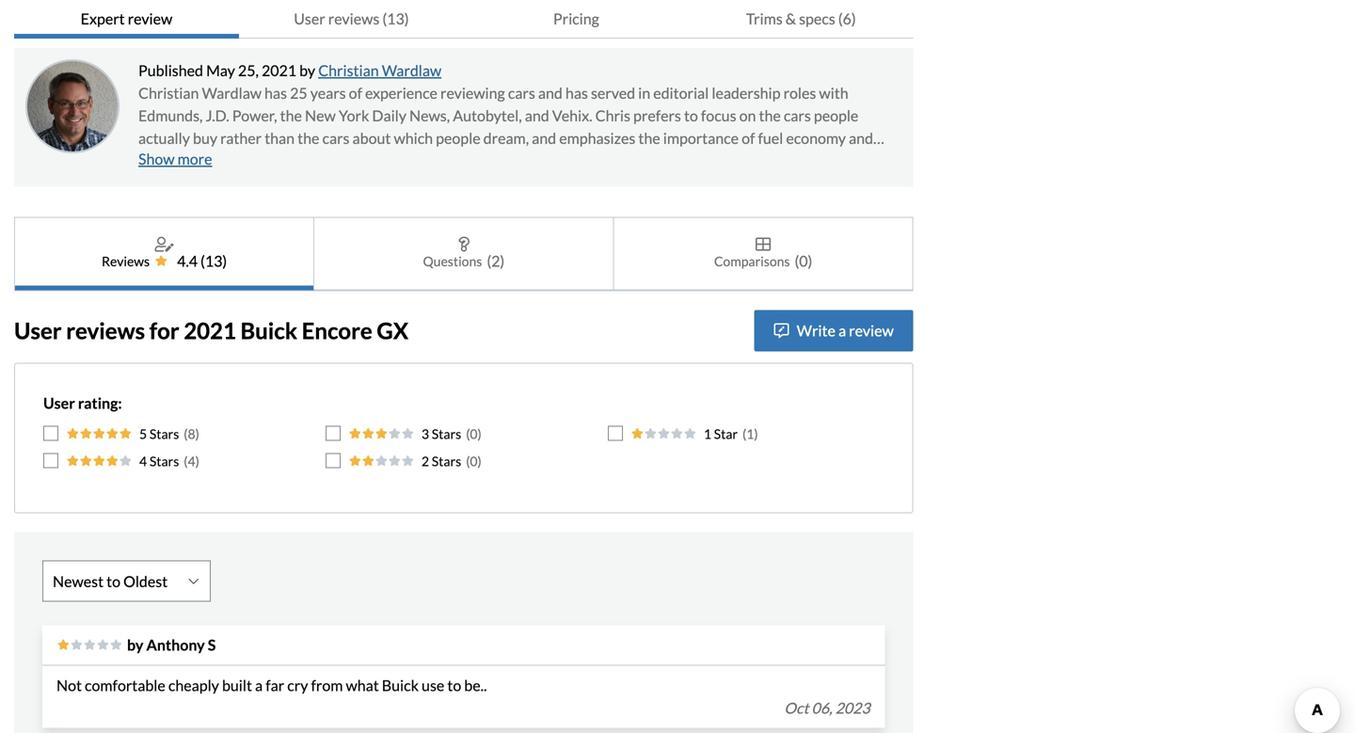 Task type: locate. For each thing, give the bounding box(es) containing it.
(13) up christian wardlaw "link"
[[382, 9, 409, 28]]

j.d.
[[206, 106, 229, 125]]

0 horizontal spatial 4
[[139, 453, 147, 469]]

0 horizontal spatial much
[[199, 152, 235, 170]]

1 horizontal spatial reviews
[[328, 9, 380, 28]]

is right journalist,
[[744, 152, 754, 170]]

tab list
[[14, 0, 914, 39], [14, 217, 914, 291]]

review inside button
[[849, 321, 894, 340]]

) for 2 stars ( 0 )
[[478, 453, 482, 469]]

( up 4 stars ( 4 )
[[184, 426, 188, 442]]

reviews inside 'user reviews (13)' tab
[[328, 9, 380, 28]]

be..
[[464, 676, 487, 695]]

(
[[184, 426, 188, 442], [466, 426, 470, 442], [743, 426, 747, 442], [184, 453, 188, 469], [466, 453, 470, 469]]

to left be..
[[447, 676, 461, 695]]

review right write at the right top of the page
[[849, 321, 894, 340]]

pricing tab
[[464, 0, 689, 39]]

1 vertical spatial tab list
[[14, 217, 914, 291]]

user up published may 25, 2021 by christian wardlaw
[[294, 9, 325, 28]]

0 vertical spatial tab list
[[14, 0, 914, 39]]

chris
[[595, 106, 631, 125], [454, 152, 489, 170]]

1 vertical spatial review
[[849, 321, 894, 340]]

( up 2 stars ( 0 )
[[466, 426, 470, 442]]

2 horizontal spatial is
[[744, 152, 754, 170]]

christian inside christian wardlaw has 25 years of experience reviewing cars and has served in editorial leadership roles with edmunds, j.d. power, the new york daily news, autobytel, and vehix. chris prefers to focus on the cars people actually buy rather than the cars about which people dream, and emphasizes the importance of fuel economy and safety as much as how much fun a car is to drive. chris is married to an automotive journalist, is the father of four daughters, and lives in southern california.
[[138, 84, 199, 102]]

1 horizontal spatial a
[[350, 152, 358, 170]]

married
[[505, 152, 558, 170]]

1 horizontal spatial people
[[814, 106, 859, 125]]

user left rating:
[[43, 394, 75, 412]]

1 vertical spatial in
[[271, 174, 283, 192]]

importance
[[663, 129, 739, 147]]

reviews up christian wardlaw "link"
[[328, 9, 380, 28]]

( for 5 stars
[[184, 426, 188, 442]]

with
[[819, 84, 849, 102]]

has
[[265, 84, 287, 102], [566, 84, 588, 102]]

0 vertical spatial (13)
[[382, 9, 409, 28]]

of up york on the left top of page
[[349, 84, 362, 102]]

dream,
[[483, 129, 529, 147]]

0 horizontal spatial as
[[182, 152, 196, 170]]

5
[[139, 426, 147, 442]]

2 0 from the top
[[470, 453, 478, 469]]

1
[[704, 426, 712, 442], [747, 426, 754, 442]]

0 horizontal spatial review
[[128, 9, 173, 28]]

cars up fun
[[322, 129, 350, 147]]

which
[[394, 129, 433, 147]]

user up user rating:
[[14, 317, 62, 344]]

write a review
[[797, 321, 894, 340]]

a left far
[[255, 676, 263, 695]]

1 horizontal spatial much
[[286, 152, 322, 170]]

0 for 2 stars ( 0 )
[[470, 453, 478, 469]]

1 horizontal spatial cars
[[508, 84, 535, 102]]

2 vertical spatial user
[[43, 394, 75, 412]]

0 horizontal spatial 1
[[704, 426, 712, 442]]

1 vertical spatial buick
[[382, 676, 419, 695]]

as down rather
[[238, 152, 252, 170]]

not
[[56, 676, 82, 695]]

2 has from the left
[[566, 84, 588, 102]]

car
[[360, 152, 381, 170]]

4
[[139, 453, 147, 469], [188, 453, 195, 469]]

user edit image
[[155, 237, 174, 252]]

1 horizontal spatial in
[[638, 84, 651, 102]]

2 stars ( 0 )
[[422, 453, 482, 469]]

( for 3 stars
[[466, 426, 470, 442]]

0 horizontal spatial has
[[265, 84, 287, 102]]

cars down the roles
[[784, 106, 811, 125]]

4 down 8
[[188, 453, 195, 469]]

(13) right the 4.4 at the left top of page
[[201, 252, 227, 270]]

user for user reviews (13)
[[294, 9, 325, 28]]

reviewing
[[440, 84, 505, 102]]

how
[[255, 152, 283, 170]]

in right lives
[[271, 174, 283, 192]]

in up prefers
[[638, 84, 651, 102]]

as up the "daughters,"
[[182, 152, 196, 170]]

0 horizontal spatial buick
[[240, 317, 297, 344]]

trims & specs (6)
[[746, 9, 856, 28]]

a inside not comfortable cheaply built a far cry from what buick use to be.. oct 06, 2023
[[255, 676, 263, 695]]

8
[[188, 426, 195, 442]]

a
[[350, 152, 358, 170], [839, 321, 846, 340], [255, 676, 263, 695]]

1 is from the left
[[384, 152, 394, 170]]

1 vertical spatial christian
[[138, 84, 199, 102]]

has left "25"
[[265, 84, 287, 102]]

by anthony  s
[[127, 636, 216, 654]]

( right star
[[743, 426, 747, 442]]

stars for 4 stars
[[149, 453, 179, 469]]

much
[[199, 152, 235, 170], [286, 152, 322, 170]]

0
[[470, 426, 478, 442], [470, 453, 478, 469]]

( for 4 stars
[[184, 453, 188, 469]]

cry
[[287, 676, 308, 695]]

25
[[290, 84, 307, 102]]

buick left use
[[382, 676, 419, 695]]

is right car
[[384, 152, 394, 170]]

review
[[128, 9, 173, 28], [849, 321, 894, 340]]

reviews left for
[[66, 317, 145, 344]]

) up 4 stars ( 4 )
[[195, 426, 199, 442]]

0 horizontal spatial cars
[[322, 129, 350, 147]]

0 for 3 stars ( 0 )
[[470, 426, 478, 442]]

1 horizontal spatial 4
[[188, 453, 195, 469]]

1 vertical spatial wardlaw
[[202, 84, 262, 102]]

0 vertical spatial reviews
[[328, 9, 380, 28]]

journalist,
[[675, 152, 741, 170]]

1 vertical spatial 0
[[470, 453, 478, 469]]

1 horizontal spatial buick
[[382, 676, 419, 695]]

to up the importance
[[684, 106, 698, 125]]

0 horizontal spatial people
[[436, 129, 481, 147]]

3 stars ( 0 )
[[422, 426, 482, 442]]

a right write at the right top of the page
[[839, 321, 846, 340]]

0 vertical spatial in
[[638, 84, 651, 102]]

new
[[305, 106, 336, 125]]

user reviews (13) tab
[[239, 0, 464, 39]]

1 4 from the left
[[139, 453, 147, 469]]

1 vertical spatial a
[[839, 321, 846, 340]]

0 down "3 stars ( 0 )"
[[470, 453, 478, 469]]

(13)
[[382, 9, 409, 28], [201, 252, 227, 270]]

2 horizontal spatial a
[[839, 321, 846, 340]]

0 horizontal spatial wardlaw
[[202, 84, 262, 102]]

0 vertical spatial a
[[350, 152, 358, 170]]

0 horizontal spatial 2021
[[184, 317, 236, 344]]

reviews
[[328, 9, 380, 28], [66, 317, 145, 344]]

stars right 3
[[432, 426, 461, 442]]

1 vertical spatial reviews
[[66, 317, 145, 344]]

0 horizontal spatial is
[[384, 152, 394, 170]]

wardlaw
[[382, 61, 442, 80], [202, 84, 262, 102]]

reviews count element
[[201, 250, 227, 272]]

by
[[299, 61, 315, 80], [127, 636, 143, 654]]

( down "3 stars ( 0 )"
[[466, 453, 470, 469]]

1 horizontal spatial chris
[[595, 106, 631, 125]]

1 vertical spatial (13)
[[201, 252, 227, 270]]

0 up 2 stars ( 0 )
[[470, 426, 478, 442]]

1 vertical spatial of
[[742, 129, 755, 147]]

about
[[353, 129, 391, 147]]

gx
[[377, 317, 408, 344]]

0 vertical spatial buick
[[240, 317, 297, 344]]

comparisons count element
[[795, 250, 813, 272]]

wardlaw down may
[[202, 84, 262, 102]]

chris down served
[[595, 106, 631, 125]]

is down dream,
[[492, 152, 503, 170]]

stars right 5
[[149, 426, 179, 442]]

buick
[[240, 317, 297, 344], [382, 676, 419, 695]]

cars up autobytel, on the left top of page
[[508, 84, 535, 102]]

4 down 5
[[139, 453, 147, 469]]

2021 right for
[[184, 317, 236, 344]]

people up drive.
[[436, 129, 481, 147]]

reviews for (13)
[[328, 9, 380, 28]]

the right on
[[759, 106, 781, 125]]

wardlaw up experience
[[382, 61, 442, 80]]

0 horizontal spatial (13)
[[201, 252, 227, 270]]

and left lives
[[211, 174, 235, 192]]

has up the vehix.
[[566, 84, 588, 102]]

2 vertical spatial of
[[825, 152, 839, 170]]

) right star
[[754, 426, 758, 442]]

) down "3 stars ( 0 )"
[[478, 453, 482, 469]]

user inside 'user reviews (13)' tab
[[294, 9, 325, 28]]

drive.
[[414, 152, 451, 170]]

1 horizontal spatial as
[[238, 152, 252, 170]]

2 vertical spatial cars
[[322, 129, 350, 147]]

prefers
[[633, 106, 681, 125]]

chris right drive.
[[454, 152, 489, 170]]

)
[[195, 426, 199, 442], [478, 426, 482, 442], [754, 426, 758, 442], [195, 453, 199, 469], [478, 453, 482, 469]]

buick left "encore"
[[240, 317, 297, 344]]

by up "25"
[[299, 61, 315, 80]]

1 as from the left
[[182, 152, 196, 170]]

from
[[311, 676, 343, 695]]

0 vertical spatial 2021
[[262, 61, 297, 80]]

0 vertical spatial 0
[[470, 426, 478, 442]]

editorial
[[653, 84, 709, 102]]

questions
[[423, 253, 482, 269]]

built
[[222, 676, 252, 695]]

user reviews (13)
[[294, 9, 409, 28]]

tab panel
[[14, 0, 914, 18]]

0 vertical spatial wardlaw
[[382, 61, 442, 80]]

christian up years
[[318, 61, 379, 80]]

1 much from the left
[[199, 152, 235, 170]]

0 horizontal spatial a
[[255, 676, 263, 695]]

1 horizontal spatial of
[[742, 129, 755, 147]]

0 vertical spatial by
[[299, 61, 315, 80]]

christian up edmunds,
[[138, 84, 199, 102]]

( down 8
[[184, 453, 188, 469]]

2 vertical spatial a
[[255, 676, 263, 695]]

people down "with"
[[814, 106, 859, 125]]

of left fuel
[[742, 129, 755, 147]]

06,
[[812, 699, 833, 717]]

much down buy
[[199, 152, 235, 170]]

write
[[797, 321, 836, 340]]

four
[[842, 152, 870, 170]]

stars
[[149, 426, 179, 442], [432, 426, 461, 442], [149, 453, 179, 469], [432, 453, 461, 469]]

1 horizontal spatial 2021
[[262, 61, 297, 80]]

2021
[[262, 61, 297, 80], [184, 317, 236, 344]]

2 tab list from the top
[[14, 217, 914, 291]]

) up 2 stars ( 0 )
[[478, 426, 482, 442]]

0 horizontal spatial chris
[[454, 152, 489, 170]]

comfortable
[[85, 676, 165, 695]]

0 horizontal spatial christian
[[138, 84, 199, 102]]

4.4 (13)
[[177, 252, 227, 270]]

2021 up "25"
[[262, 61, 297, 80]]

1 horizontal spatial (13)
[[382, 9, 409, 28]]

0 vertical spatial christian
[[318, 61, 379, 80]]

1 horizontal spatial wardlaw
[[382, 61, 442, 80]]

1 vertical spatial user
[[14, 317, 62, 344]]

0 horizontal spatial by
[[127, 636, 143, 654]]

0 horizontal spatial of
[[349, 84, 362, 102]]

1 tab list from the top
[[14, 0, 914, 39]]

1 star ( 1 )
[[704, 426, 758, 442]]

4 stars ( 4 )
[[139, 453, 199, 469]]

1 0 from the top
[[470, 426, 478, 442]]

a left car
[[350, 152, 358, 170]]

buy
[[193, 129, 217, 147]]

people
[[814, 106, 859, 125], [436, 129, 481, 147]]

1 vertical spatial 2021
[[184, 317, 236, 344]]

) down 8
[[195, 453, 199, 469]]

&
[[786, 9, 796, 28]]

economy
[[786, 129, 846, 147]]

stars for 3 stars
[[432, 426, 461, 442]]

of left four
[[825, 152, 839, 170]]

tab list containing expert review
[[14, 0, 914, 39]]

1 horizontal spatial is
[[492, 152, 503, 170]]

1 horizontal spatial review
[[849, 321, 894, 340]]

stars right 2
[[432, 453, 461, 469]]

1 vertical spatial by
[[127, 636, 143, 654]]

by left anthony
[[127, 636, 143, 654]]

0 horizontal spatial reviews
[[66, 317, 145, 344]]

the
[[280, 106, 302, 125], [759, 106, 781, 125], [298, 129, 319, 147], [639, 129, 660, 147], [757, 152, 779, 170]]

0 vertical spatial user
[[294, 9, 325, 28]]

stars down 5 stars ( 8 )
[[149, 453, 179, 469]]

review right expert
[[128, 9, 173, 28]]

of
[[349, 84, 362, 102], [742, 129, 755, 147], [825, 152, 839, 170]]

0 vertical spatial review
[[128, 9, 173, 28]]

1 horizontal spatial has
[[566, 84, 588, 102]]

leadership
[[712, 84, 781, 102]]

and left the vehix.
[[525, 106, 549, 125]]

stars for 2 stars
[[432, 453, 461, 469]]

user reviews for 2021 buick encore gx
[[14, 317, 408, 344]]

0 vertical spatial cars
[[508, 84, 535, 102]]

to
[[684, 106, 698, 125], [397, 152, 411, 170], [561, 152, 575, 170], [447, 676, 461, 695]]

1 horizontal spatial 1
[[747, 426, 754, 442]]

fuel
[[758, 129, 783, 147]]

much up southern
[[286, 152, 322, 170]]

1 right star
[[747, 426, 754, 442]]

1 left star
[[704, 426, 712, 442]]

1 vertical spatial cars
[[784, 106, 811, 125]]

0 horizontal spatial in
[[271, 174, 283, 192]]



Task type: vqa. For each thing, say whether or not it's contained in the screenshot.
8
yes



Task type: describe. For each thing, give the bounding box(es) containing it.
1 1 from the left
[[704, 426, 712, 442]]

expert review
[[81, 9, 173, 28]]

4.4
[[177, 252, 198, 270]]

) for 1 star ( 1 )
[[754, 426, 758, 442]]

for
[[149, 317, 179, 344]]

news,
[[409, 106, 450, 125]]

(6)
[[838, 9, 856, 28]]

and up the married
[[532, 129, 556, 147]]

the down prefers
[[639, 129, 660, 147]]

experience
[[365, 84, 438, 102]]

emphasizes
[[559, 129, 636, 147]]

1 horizontal spatial christian
[[318, 61, 379, 80]]

what
[[346, 676, 379, 695]]

s
[[208, 636, 216, 654]]

user rating:
[[43, 394, 122, 412]]

) for 5 stars ( 8 )
[[195, 426, 199, 442]]

pricing
[[553, 9, 599, 28]]

0 vertical spatial of
[[349, 84, 362, 102]]

to inside not comfortable cheaply built a far cry from what buick use to be.. oct 06, 2023
[[447, 676, 461, 695]]

expert
[[81, 9, 125, 28]]

reviews for for
[[66, 317, 145, 344]]

1 vertical spatial chris
[[454, 152, 489, 170]]

write a review button
[[755, 310, 914, 352]]

reviews
[[102, 253, 150, 269]]

rating:
[[78, 394, 122, 412]]

vehix.
[[552, 106, 593, 125]]

edmunds,
[[138, 106, 203, 125]]

1 has from the left
[[265, 84, 287, 102]]

0 vertical spatial chris
[[595, 106, 631, 125]]

encore
[[302, 317, 372, 344]]

tab list containing 4.4
[[14, 217, 914, 291]]

trims & specs (6) tab
[[689, 0, 914, 39]]

california.
[[350, 174, 418, 192]]

2023
[[835, 699, 870, 717]]

2 horizontal spatial of
[[825, 152, 839, 170]]

years
[[310, 84, 346, 102]]

autobytel,
[[453, 106, 522, 125]]

cheaply
[[168, 676, 219, 695]]

(2)
[[487, 252, 505, 270]]

actually
[[138, 129, 190, 147]]

not comfortable cheaply built a far cry from what buick use to be.. oct 06, 2023
[[56, 676, 870, 717]]

focus
[[701, 106, 737, 125]]

questions count element
[[487, 250, 505, 272]]

3
[[422, 426, 429, 442]]

2 as from the left
[[238, 152, 252, 170]]

show more
[[138, 150, 212, 168]]

) for 3 stars ( 0 )
[[478, 426, 482, 442]]

and up the vehix.
[[538, 84, 563, 102]]

daughters,
[[138, 174, 208, 192]]

automotive
[[596, 152, 672, 170]]

oct
[[784, 699, 809, 717]]

comparisons (0)
[[714, 252, 813, 270]]

roles
[[784, 84, 816, 102]]

the down fuel
[[757, 152, 779, 170]]

th large image
[[756, 237, 771, 252]]

rather
[[220, 129, 262, 147]]

to down which
[[397, 152, 411, 170]]

2 4 from the left
[[188, 453, 195, 469]]

wardlaw inside christian wardlaw has 25 years of experience reviewing cars and has served in editorial leadership roles with edmunds, j.d. power, the new york daily news, autobytel, and vehix. chris prefers to focus on the cars people actually buy rather than the cars about which people dream, and emphasizes the importance of fuel economy and safety as much as how much fun a car is to drive. chris is married to an automotive journalist, is the father of four daughters, and lives in southern california.
[[202, 84, 262, 102]]

user for user reviews for 2021 buick encore gx
[[14, 317, 62, 344]]

christian wardlaw headshot image
[[25, 59, 120, 153]]

( for 1 star
[[743, 426, 747, 442]]

0 vertical spatial people
[[814, 106, 859, 125]]

published
[[138, 61, 203, 80]]

3 is from the left
[[744, 152, 754, 170]]

questions (2)
[[423, 252, 505, 270]]

show more button
[[138, 150, 212, 168]]

published may 25, 2021 by christian wardlaw
[[138, 61, 442, 80]]

user for user rating:
[[43, 394, 75, 412]]

5 stars ( 8 )
[[139, 426, 199, 442]]

the down new
[[298, 129, 319, 147]]

specs
[[799, 9, 835, 28]]

a inside the write a review button
[[839, 321, 846, 340]]

) for 4 stars ( 4 )
[[195, 453, 199, 469]]

star
[[714, 426, 738, 442]]

2021 for by
[[262, 61, 297, 80]]

christian wardlaw link
[[318, 61, 442, 80]]

stars for 5 stars
[[149, 426, 179, 442]]

question image
[[458, 237, 470, 252]]

trims
[[746, 9, 783, 28]]

and up four
[[849, 129, 873, 147]]

far
[[266, 676, 284, 695]]

expert review tab
[[14, 0, 239, 39]]

southern
[[286, 174, 347, 192]]

2 is from the left
[[492, 152, 503, 170]]

daily
[[372, 106, 407, 125]]

may
[[206, 61, 235, 80]]

( for 2 stars
[[466, 453, 470, 469]]

power,
[[232, 106, 277, 125]]

(13) inside tab
[[382, 9, 409, 28]]

a inside christian wardlaw has 25 years of experience reviewing cars and has served in editorial leadership roles with edmunds, j.d. power, the new york daily news, autobytel, and vehix. chris prefers to focus on the cars people actually buy rather than the cars about which people dream, and emphasizes the importance of fuel economy and safety as much as how much fun a car is to drive. chris is married to an automotive journalist, is the father of four daughters, and lives in southern california.
[[350, 152, 358, 170]]

the down "25"
[[280, 106, 302, 125]]

on
[[739, 106, 756, 125]]

2 1 from the left
[[747, 426, 754, 442]]

2021 for buick
[[184, 317, 236, 344]]

1 vertical spatial people
[[436, 129, 481, 147]]

an
[[578, 152, 594, 170]]

(0)
[[795, 252, 813, 270]]

fun
[[325, 152, 347, 170]]

show
[[138, 150, 175, 168]]

served
[[591, 84, 635, 102]]

review inside tab
[[128, 9, 173, 28]]

2
[[422, 453, 429, 469]]

2 horizontal spatial cars
[[784, 106, 811, 125]]

christian wardlaw has 25 years of experience reviewing cars and has served in editorial leadership roles with edmunds, j.d. power, the new york daily news, autobytel, and vehix. chris prefers to focus on the cars people actually buy rather than the cars about which people dream, and emphasizes the importance of fuel economy and safety as much as how much fun a car is to drive. chris is married to an automotive journalist, is the father of four daughters, and lives in southern california.
[[138, 84, 873, 192]]

york
[[339, 106, 369, 125]]

than
[[265, 129, 295, 147]]

buick inside not comfortable cheaply built a far cry from what buick use to be.. oct 06, 2023
[[382, 676, 419, 695]]

anthony
[[146, 636, 205, 654]]

lives
[[238, 174, 268, 192]]

use
[[422, 676, 445, 695]]

comparisons
[[714, 253, 790, 269]]

more
[[178, 150, 212, 168]]

2 much from the left
[[286, 152, 322, 170]]

comment alt edit image
[[774, 323, 789, 338]]

father
[[782, 152, 822, 170]]

1 horizontal spatial by
[[299, 61, 315, 80]]

to left an
[[561, 152, 575, 170]]

safety
[[138, 152, 179, 170]]



